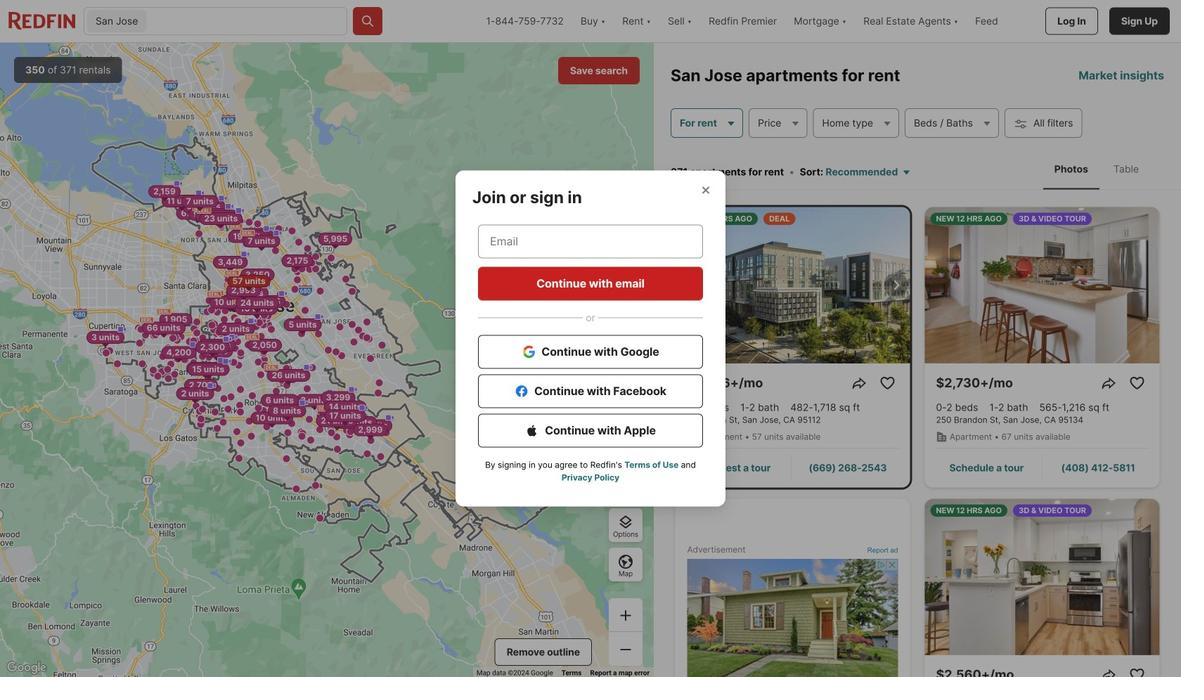 Task type: vqa. For each thing, say whether or not it's contained in the screenshot.
to inside guaranteed to be accurate. To verify school enrollment eligibility, contact the school district directly.
no



Task type: locate. For each thing, give the bounding box(es) containing it.
Add home to favorites checkbox
[[1127, 372, 1149, 395], [1127, 664, 1149, 677]]

sign in with facebook, google or email. element
[[478, 222, 703, 448]]

google image
[[4, 659, 50, 677]]

dialog
[[456, 171, 726, 507]]

0 horizontal spatial share home image
[[852, 375, 868, 392]]

2 add home to favorites checkbox from the top
[[1127, 664, 1149, 677]]

add home to favorites image inside option
[[880, 375, 897, 392]]

add home to favorites image
[[1129, 375, 1146, 392]]

toggle search results photos view tab
[[1044, 152, 1100, 187]]

1 horizontal spatial add home to favorites image
[[1129, 667, 1146, 677]]

1 vertical spatial add home to favorites image
[[1129, 667, 1146, 677]]

1 horizontal spatial share home image
[[1101, 375, 1118, 392]]

add home to favorites image inside checkbox
[[1129, 667, 1146, 677]]

add home to favorites checkbox for share home icon
[[1127, 664, 1149, 677]]

advertisement image
[[668, 493, 918, 677]]

1 share home image from the left
[[852, 375, 868, 392]]

2 share home image from the left
[[1101, 375, 1118, 392]]

add home to favorites image for share home icon add home to favorites checkbox
[[1129, 667, 1146, 677]]

share home image left add home to favorites option
[[852, 375, 868, 392]]

add home to favorites image
[[880, 375, 897, 392], [1129, 667, 1146, 677]]

1 add home to favorites checkbox from the top
[[1127, 372, 1149, 395]]

next image
[[888, 277, 905, 294]]

0 vertical spatial add home to favorites checkbox
[[1127, 372, 1149, 395]]

0 vertical spatial add home to favorites image
[[880, 375, 897, 392]]

None search field
[[149, 8, 347, 36]]

tab list
[[1030, 149, 1165, 189]]

add home to favorites checkbox for second share home image from left
[[1127, 372, 1149, 395]]

Add home to favorites checkbox
[[877, 372, 899, 395]]

share home image
[[1101, 667, 1118, 677]]

add home to favorites image for add home to favorites option
[[880, 375, 897, 392]]

1 vertical spatial add home to favorites checkbox
[[1127, 664, 1149, 677]]

share home image left add home to favorites icon
[[1101, 375, 1118, 392]]

share home image
[[852, 375, 868, 392], [1101, 375, 1118, 392]]

0 horizontal spatial add home to favorites image
[[880, 375, 897, 392]]

ad element
[[688, 559, 899, 677]]



Task type: describe. For each thing, give the bounding box(es) containing it.
toggle search results table view tab
[[1103, 152, 1151, 187]]

Email text field
[[490, 233, 692, 250]]

submit search image
[[361, 14, 375, 28]]

map region
[[0, 0, 688, 677]]

previous image
[[681, 277, 698, 294]]

join or sign in element
[[473, 171, 599, 208]]



